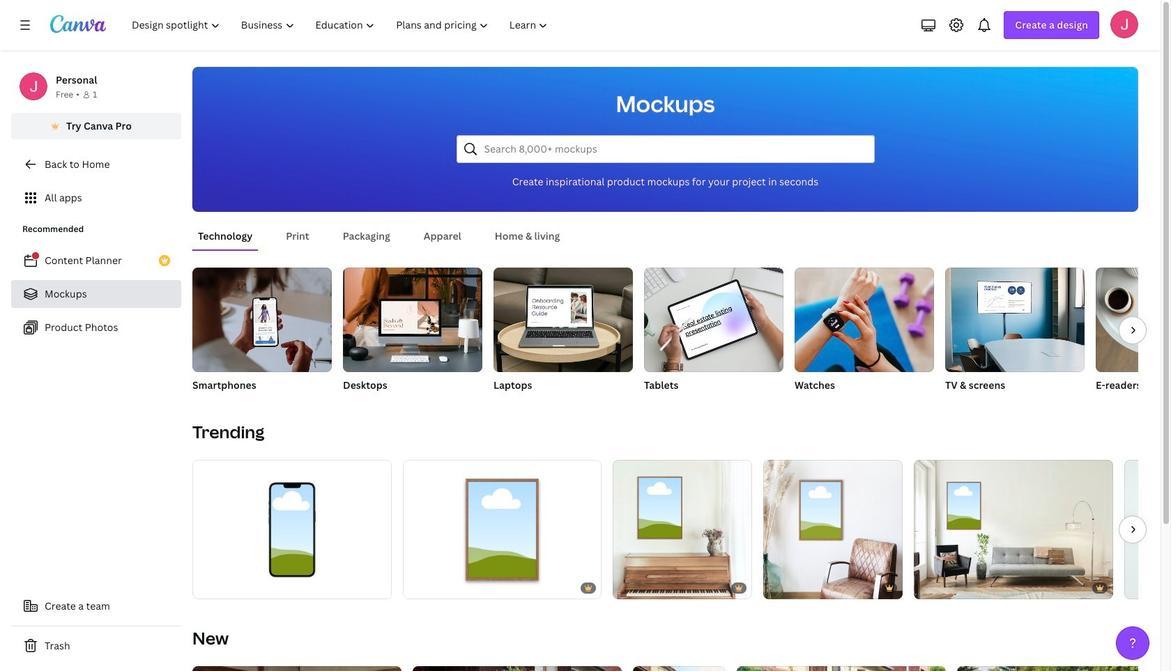 Task type: describe. For each thing, give the bounding box(es) containing it.
top level navigation element
[[123, 11, 560, 39]]

Label search field
[[484, 136, 866, 163]]



Task type: vqa. For each thing, say whether or not it's contained in the screenshot.
'James Peterson' ICON
yes



Task type: locate. For each thing, give the bounding box(es) containing it.
list
[[11, 247, 181, 342]]

james peterson image
[[1111, 10, 1139, 38]]

group
[[192, 268, 332, 393], [192, 268, 332, 372], [343, 268, 483, 393], [343, 268, 483, 372], [494, 268, 633, 393], [644, 268, 784, 393], [795, 268, 935, 393], [795, 268, 935, 372], [946, 268, 1085, 393], [946, 268, 1085, 372], [1096, 268, 1172, 393], [192, 460, 392, 600], [403, 460, 602, 600], [613, 460, 753, 600], [764, 460, 903, 600], [915, 460, 1114, 600]]



